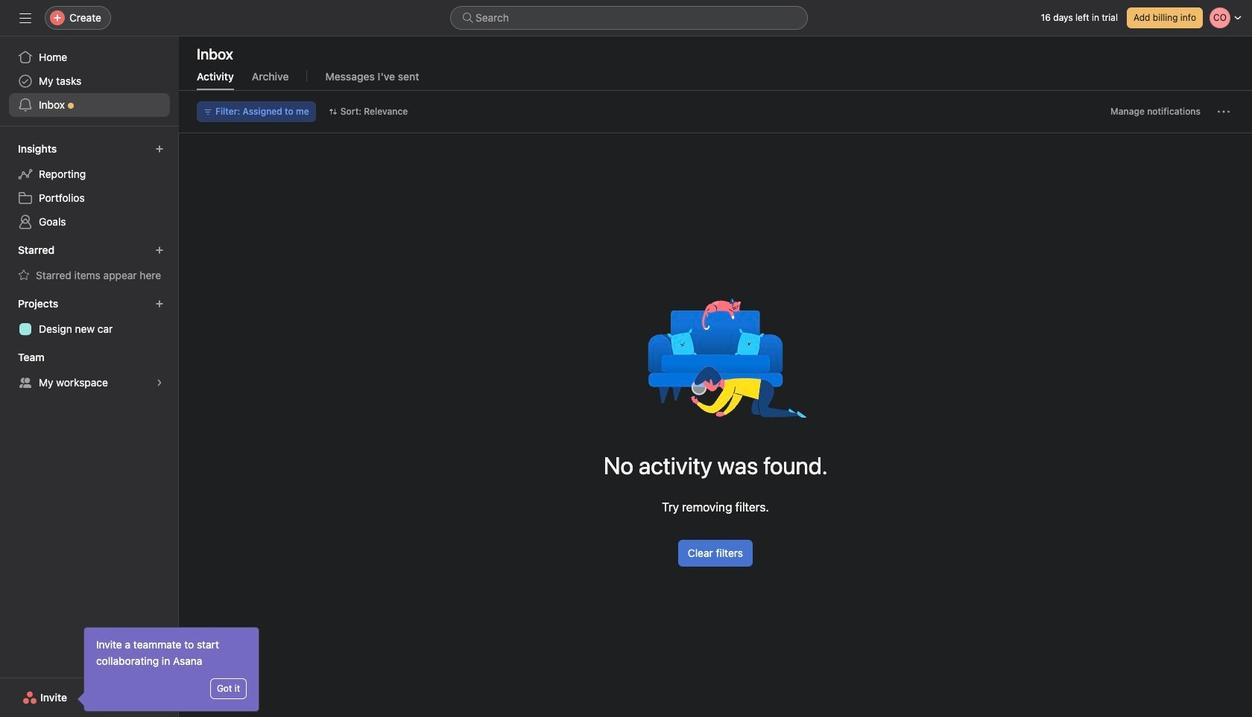 Task type: locate. For each thing, give the bounding box(es) containing it.
new project or portfolio image
[[155, 300, 164, 309]]

teams element
[[0, 344, 179, 398]]

new insights image
[[155, 145, 164, 154]]

projects element
[[0, 291, 179, 344]]

sort: relevance image
[[329, 107, 337, 116]]

more actions image
[[1218, 106, 1230, 118]]

list box
[[450, 6, 808, 30]]

tooltip
[[80, 628, 259, 712]]

global element
[[0, 37, 179, 126]]

insights element
[[0, 136, 179, 237]]

starred element
[[0, 237, 179, 291]]



Task type: vqa. For each thing, say whether or not it's contained in the screenshot.
Filters for Incomplete tasks by section
no



Task type: describe. For each thing, give the bounding box(es) containing it.
see details, my workspace image
[[155, 379, 164, 388]]

hide sidebar image
[[19, 12, 31, 24]]

add items to starred image
[[155, 246, 164, 255]]



